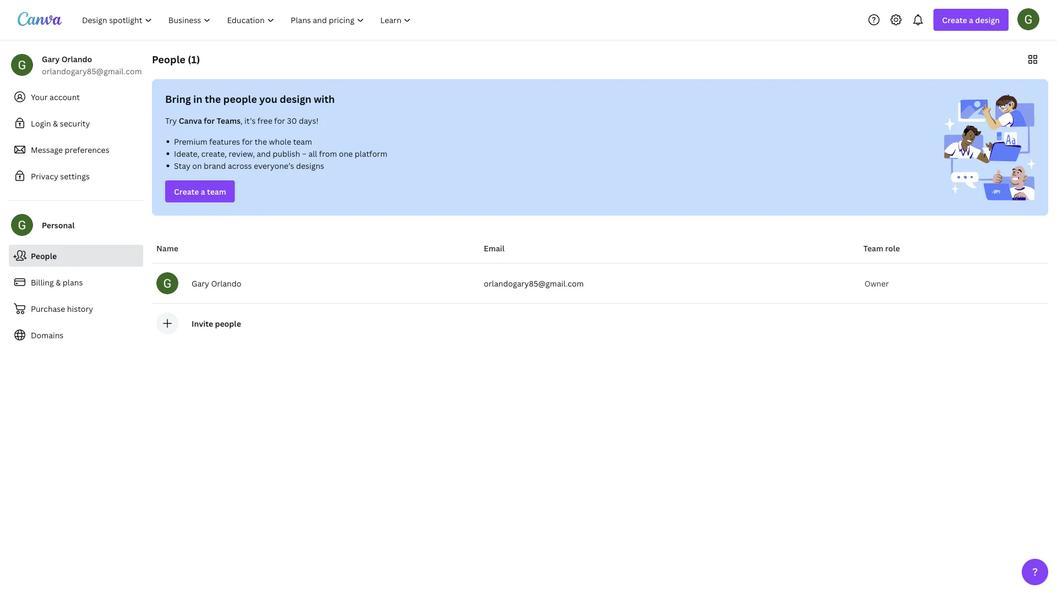 Task type: describe. For each thing, give the bounding box(es) containing it.
1 vertical spatial design
[[280, 92, 312, 106]]

personal
[[42, 220, 75, 231]]

people (1)
[[152, 53, 200, 66]]

team
[[864, 243, 884, 254]]

on
[[192, 161, 202, 171]]

create,
[[201, 148, 227, 159]]

try
[[165, 115, 177, 126]]

create a design button
[[934, 9, 1009, 31]]

message
[[31, 145, 63, 155]]

people link
[[9, 245, 143, 267]]

people for people
[[31, 251, 57, 261]]

all
[[309, 148, 317, 159]]

–
[[302, 148, 307, 159]]

everyone's
[[254, 161, 294, 171]]

teams
[[217, 115, 241, 126]]

your account link
[[9, 86, 143, 108]]

gary orlando image
[[1018, 8, 1040, 30]]

& for login
[[53, 118, 58, 129]]

top level navigation element
[[75, 9, 421, 31]]

billing & plans link
[[9, 272, 143, 294]]

publish
[[273, 148, 300, 159]]

list containing premium features for the whole team
[[165, 136, 592, 172]]

0 vertical spatial orlandogary85@gmail.com
[[42, 66, 142, 76]]

domains link
[[9, 324, 143, 346]]

message preferences
[[31, 145, 109, 155]]

gary for gary orlando
[[192, 278, 209, 289]]

login
[[31, 118, 51, 129]]

history
[[67, 304, 93, 314]]

for for the
[[242, 136, 253, 147]]

privacy
[[31, 171, 58, 182]]

premium features for the whole team ideate, create, review, and publish – all from one platform stay on brand across everyone's designs
[[174, 136, 388, 171]]

design inside dropdown button
[[976, 15, 1000, 25]]

owner button
[[864, 273, 895, 295]]

create a team
[[174, 186, 226, 197]]

days!
[[299, 115, 319, 126]]

review,
[[229, 148, 255, 159]]

& for billing
[[56, 277, 61, 288]]

billing
[[31, 277, 54, 288]]

free
[[258, 115, 273, 126]]

orlando for gary orlando
[[211, 278, 242, 289]]

settings
[[60, 171, 90, 182]]

with
[[314, 92, 335, 106]]

invite people button
[[192, 319, 241, 329]]

people for people (1)
[[152, 53, 186, 66]]

create for create a team
[[174, 186, 199, 197]]

login & security link
[[9, 112, 143, 134]]

for for teams
[[204, 115, 215, 126]]

a for design
[[970, 15, 974, 25]]

one
[[339, 148, 353, 159]]

gary orlando button
[[156, 273, 475, 295]]

from
[[319, 148, 337, 159]]

(1)
[[188, 53, 200, 66]]

across
[[228, 161, 252, 171]]

preferences
[[65, 145, 109, 155]]

purchase history
[[31, 304, 93, 314]]

team inside premium features for the whole team ideate, create, review, and publish – all from one platform stay on brand across everyone's designs
[[293, 136, 312, 147]]

create a team button
[[165, 181, 235, 203]]

1 vertical spatial orlandogary85@gmail.com
[[484, 278, 584, 289]]

brand
[[204, 161, 226, 171]]

name
[[156, 243, 178, 254]]



Task type: locate. For each thing, give the bounding box(es) containing it.
try canva for teams , it's free for 30 days!
[[165, 115, 319, 126]]

team down "brand"
[[207, 186, 226, 197]]

0 horizontal spatial a
[[201, 186, 205, 197]]

,
[[241, 115, 243, 126]]

team
[[293, 136, 312, 147], [207, 186, 226, 197]]

1 vertical spatial people
[[215, 319, 241, 329]]

role
[[886, 243, 900, 254]]

team role
[[864, 243, 900, 254]]

0 vertical spatial create
[[943, 15, 968, 25]]

list
[[165, 136, 592, 172]]

0 vertical spatial &
[[53, 118, 58, 129]]

1 horizontal spatial for
[[242, 136, 253, 147]]

bring in the people you design with
[[165, 92, 335, 106]]

gary inside button
[[192, 278, 209, 289]]

0 horizontal spatial people
[[31, 251, 57, 261]]

0 horizontal spatial orlandogary85@gmail.com
[[42, 66, 142, 76]]

the
[[205, 92, 221, 106], [255, 136, 267, 147]]

1 vertical spatial a
[[201, 186, 205, 197]]

orlando
[[62, 54, 92, 64], [211, 278, 242, 289]]

people
[[152, 53, 186, 66], [31, 251, 57, 261]]

invite people
[[192, 319, 241, 329]]

and
[[257, 148, 271, 159]]

&
[[53, 118, 58, 129], [56, 277, 61, 288]]

purchase history link
[[9, 298, 143, 320]]

0 horizontal spatial for
[[204, 115, 215, 126]]

0 vertical spatial design
[[976, 15, 1000, 25]]

features
[[209, 136, 240, 147]]

plans
[[63, 277, 83, 288]]

gary for gary orlando orlandogary85@gmail.com
[[42, 54, 60, 64]]

orlando up your account link
[[62, 54, 92, 64]]

orlandogary85@gmail.com up your account link
[[42, 66, 142, 76]]

for up review,
[[242, 136, 253, 147]]

privacy settings link
[[9, 165, 143, 187]]

1 horizontal spatial people
[[152, 53, 186, 66]]

for left 30
[[274, 115, 285, 126]]

a inside dropdown button
[[970, 15, 974, 25]]

email
[[484, 243, 505, 254]]

your
[[31, 92, 48, 102]]

0 horizontal spatial the
[[205, 92, 221, 106]]

owner
[[865, 278, 889, 289]]

domains
[[31, 330, 64, 341]]

a
[[970, 15, 974, 25], [201, 186, 205, 197]]

login & security
[[31, 118, 90, 129]]

canva
[[179, 115, 202, 126]]

0 vertical spatial gary
[[42, 54, 60, 64]]

0 horizontal spatial create
[[174, 186, 199, 197]]

the right the in
[[205, 92, 221, 106]]

gary orlando orlandogary85@gmail.com
[[42, 54, 142, 76]]

0 horizontal spatial orlando
[[62, 54, 92, 64]]

people left (1)
[[152, 53, 186, 66]]

privacy settings
[[31, 171, 90, 182]]

you
[[259, 92, 277, 106]]

0 horizontal spatial design
[[280, 92, 312, 106]]

0 vertical spatial the
[[205, 92, 221, 106]]

orlando inside gary orlando orlandogary85@gmail.com
[[62, 54, 92, 64]]

gary up your account
[[42, 54, 60, 64]]

your account
[[31, 92, 80, 102]]

create
[[943, 15, 968, 25], [174, 186, 199, 197]]

message preferences link
[[9, 139, 143, 161]]

for right canva
[[204, 115, 215, 126]]

design up 30
[[280, 92, 312, 106]]

billing & plans
[[31, 277, 83, 288]]

people up billing
[[31, 251, 57, 261]]

ideate,
[[174, 148, 199, 159]]

2 horizontal spatial for
[[274, 115, 285, 126]]

0 vertical spatial people
[[152, 53, 186, 66]]

for inside premium features for the whole team ideate, create, review, and publish – all from one platform stay on brand across everyone's designs
[[242, 136, 253, 147]]

0 vertical spatial people
[[223, 92, 257, 106]]

people up ,
[[223, 92, 257, 106]]

for
[[204, 115, 215, 126], [274, 115, 285, 126], [242, 136, 253, 147]]

1 horizontal spatial create
[[943, 15, 968, 25]]

gary
[[42, 54, 60, 64], [192, 278, 209, 289]]

invite
[[192, 319, 213, 329]]

orlandogary85@gmail.com down email
[[484, 278, 584, 289]]

1 vertical spatial people
[[31, 251, 57, 261]]

1 vertical spatial &
[[56, 277, 61, 288]]

orlando up invite people button
[[211, 278, 242, 289]]

orlandogary85@gmail.com
[[42, 66, 142, 76], [484, 278, 584, 289]]

team up –
[[293, 136, 312, 147]]

design
[[976, 15, 1000, 25], [280, 92, 312, 106]]

& right login
[[53, 118, 58, 129]]

1 horizontal spatial gary
[[192, 278, 209, 289]]

create a design
[[943, 15, 1000, 25]]

gary up invite
[[192, 278, 209, 289]]

30
[[287, 115, 297, 126]]

1 horizontal spatial a
[[970, 15, 974, 25]]

0 vertical spatial orlando
[[62, 54, 92, 64]]

1 vertical spatial orlando
[[211, 278, 242, 289]]

1 vertical spatial create
[[174, 186, 199, 197]]

it's
[[245, 115, 256, 126]]

1 vertical spatial the
[[255, 136, 267, 147]]

security
[[60, 118, 90, 129]]

& left plans
[[56, 277, 61, 288]]

people
[[223, 92, 257, 106], [215, 319, 241, 329]]

gary inside gary orlando orlandogary85@gmail.com
[[42, 54, 60, 64]]

0 horizontal spatial gary
[[42, 54, 60, 64]]

1 horizontal spatial design
[[976, 15, 1000, 25]]

1 vertical spatial gary
[[192, 278, 209, 289]]

whole
[[269, 136, 291, 147]]

a for team
[[201, 186, 205, 197]]

1 horizontal spatial the
[[255, 136, 267, 147]]

a inside button
[[201, 186, 205, 197]]

bring
[[165, 92, 191, 106]]

purchase
[[31, 304, 65, 314]]

1 horizontal spatial orlando
[[211, 278, 242, 289]]

0 horizontal spatial team
[[207, 186, 226, 197]]

team inside button
[[207, 186, 226, 197]]

the up and
[[255, 136, 267, 147]]

in
[[193, 92, 203, 106]]

stay
[[174, 161, 191, 171]]

the inside premium features for the whole team ideate, create, review, and publish – all from one platform stay on brand across everyone's designs
[[255, 136, 267, 147]]

orlando inside button
[[211, 278, 242, 289]]

design left gary orlando icon
[[976, 15, 1000, 25]]

orlando for gary orlando orlandogary85@gmail.com
[[62, 54, 92, 64]]

account
[[50, 92, 80, 102]]

gary orlando
[[192, 278, 242, 289]]

create inside dropdown button
[[943, 15, 968, 25]]

0 vertical spatial a
[[970, 15, 974, 25]]

designs
[[296, 161, 324, 171]]

1 horizontal spatial team
[[293, 136, 312, 147]]

1 vertical spatial team
[[207, 186, 226, 197]]

people right invite
[[215, 319, 241, 329]]

create inside button
[[174, 186, 199, 197]]

create for create a design
[[943, 15, 968, 25]]

1 horizontal spatial orlandogary85@gmail.com
[[484, 278, 584, 289]]

0 vertical spatial team
[[293, 136, 312, 147]]

platform
[[355, 148, 388, 159]]

premium
[[174, 136, 207, 147]]



Task type: vqa. For each thing, say whether or not it's contained in the screenshot.
top b0bth3builder2k23@gmail.com
no



